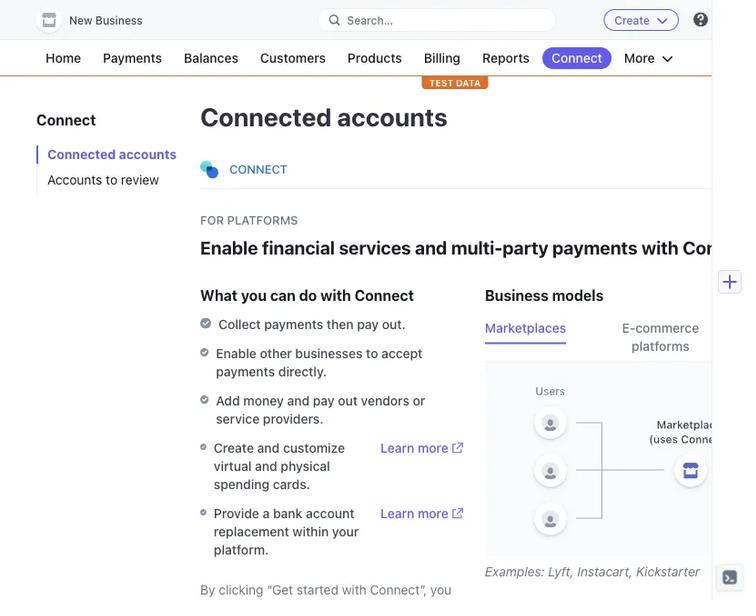 Task type: locate. For each thing, give the bounding box(es) containing it.
1 vertical spatial pay
[[313, 393, 335, 408]]

create
[[615, 14, 650, 26], [214, 441, 254, 456]]

more button
[[615, 47, 683, 69]]

payments
[[553, 237, 638, 258], [264, 317, 323, 332], [216, 364, 275, 379]]

payments link
[[94, 47, 171, 69]]

business up marketplaces
[[485, 287, 549, 305]]

products
[[348, 51, 402, 66]]

add
[[216, 393, 240, 408]]

learn more link for create and customize virtual and physical spending cards.
[[381, 439, 463, 458]]

2 horizontal spatial connect
[[552, 51, 603, 66]]

1 horizontal spatial connected
[[200, 102, 332, 132]]

2 learn from the top
[[381, 506, 415, 521]]

with
[[642, 237, 679, 258], [321, 287, 351, 305], [342, 583, 367, 598]]

learn more up connect",
[[381, 506, 449, 521]]

platforms down commerce on the right of the page
[[632, 339, 690, 354]]

test data
[[429, 77, 481, 88]]

reports link
[[473, 47, 539, 69]]

enable down for
[[200, 237, 258, 258]]

connect up out.
[[355, 287, 414, 305]]

collect
[[219, 317, 261, 332]]

learn more down or
[[381, 441, 449, 456]]

1 vertical spatial you
[[431, 583, 452, 598]]

with for connect
[[321, 287, 351, 305]]

2 more from the top
[[418, 506, 449, 521]]

what
[[200, 287, 238, 305]]

0 horizontal spatial platforms
[[227, 214, 298, 227]]

connected
[[200, 102, 332, 132], [47, 147, 116, 162]]

1 vertical spatial connected accounts
[[47, 147, 177, 162]]

connected up connect
[[200, 102, 332, 132]]

1 learn from the top
[[381, 441, 415, 456]]

0 vertical spatial accounts
[[337, 102, 448, 132]]

examples: lyft, instacart, kickstarter
[[485, 565, 700, 580]]

1 horizontal spatial you
[[431, 583, 452, 598]]

with inside by clicking "get started with connect", you
[[342, 583, 367, 598]]

0 horizontal spatial pay
[[313, 393, 335, 408]]

0 vertical spatial learn more
[[381, 441, 449, 456]]

kickstarter
[[636, 565, 700, 580]]

learn more
[[381, 441, 449, 456], [381, 506, 449, 521]]

1 horizontal spatial connected accounts
[[200, 102, 448, 132]]

connected up 'accounts'
[[47, 147, 116, 162]]

with right started
[[342, 583, 367, 598]]

examples:
[[485, 565, 545, 580]]

pay inside add money and pay out vendors or service providers.
[[313, 393, 335, 408]]

commerce
[[636, 320, 699, 336]]

and up spending
[[255, 459, 277, 474]]

accounts down test
[[337, 102, 448, 132]]

connect inside "link"
[[552, 51, 603, 66]]

account
[[306, 506, 355, 521]]

learn more link down or
[[381, 439, 463, 458]]

enable
[[200, 237, 258, 258], [216, 346, 257, 361]]

with left connec
[[642, 237, 679, 258]]

learn more link
[[381, 439, 463, 458], [381, 505, 463, 523]]

more for provide a bank account replacement within your platform.
[[418, 506, 449, 521]]

0 vertical spatial business
[[95, 14, 143, 27]]

0 vertical spatial platforms
[[227, 214, 298, 227]]

1 vertical spatial create
[[214, 441, 254, 456]]

learn more link up connect",
[[381, 505, 463, 523]]

connect left the more
[[552, 51, 603, 66]]

pay left out.
[[357, 317, 379, 332]]

learn right account
[[381, 506, 415, 521]]

0 horizontal spatial accounts
[[119, 147, 177, 162]]

and left multi-
[[415, 237, 447, 258]]

0 vertical spatial learn
[[381, 441, 415, 456]]

payments up 'models'
[[553, 237, 638, 258]]

connect
[[552, 51, 603, 66], [36, 112, 96, 129], [355, 287, 414, 305]]

and down providers.
[[257, 441, 280, 456]]

connect up connected accounts link
[[36, 112, 96, 129]]

data
[[456, 77, 481, 88]]

spending
[[214, 477, 270, 492]]

business
[[95, 14, 143, 27], [485, 287, 549, 305]]

more down or
[[418, 441, 449, 456]]

0 vertical spatial payments
[[553, 237, 638, 258]]

1 vertical spatial business
[[485, 287, 549, 305]]

1 vertical spatial learn more
[[381, 506, 449, 521]]

1 horizontal spatial platforms
[[632, 339, 690, 354]]

1 learn more link from the top
[[381, 439, 463, 458]]

providers.
[[263, 412, 324, 427]]

multi-
[[451, 237, 503, 258]]

"get
[[267, 583, 293, 598]]

0 vertical spatial create
[[615, 14, 650, 26]]

payments down can
[[264, 317, 323, 332]]

create up virtual
[[214, 441, 254, 456]]

cards.
[[273, 477, 310, 492]]

do
[[299, 287, 317, 305]]

pay
[[357, 317, 379, 332], [313, 393, 335, 408]]

payments up add
[[216, 364, 275, 379]]

virtual
[[214, 459, 252, 474]]

marketplaces button
[[485, 315, 577, 345]]

a
[[263, 506, 270, 521]]

platforms up financial in the top of the page
[[227, 214, 298, 227]]

create button
[[604, 9, 679, 31]]

1 horizontal spatial pay
[[357, 317, 379, 332]]

pay for out
[[313, 393, 335, 408]]

businesses
[[295, 346, 363, 361]]

accounts up review at the top left
[[119, 147, 177, 162]]

services
[[339, 237, 411, 258]]

you left can
[[241, 287, 267, 305]]

0 vertical spatial you
[[241, 287, 267, 305]]

1 vertical spatial enable
[[216, 346, 257, 361]]

connect
[[229, 163, 288, 176]]

business models
[[485, 287, 604, 305]]

platforms
[[227, 214, 298, 227], [632, 339, 690, 354]]

2 vertical spatial payments
[[216, 364, 275, 379]]

billing
[[424, 51, 461, 66]]

1 vertical spatial with
[[321, 287, 351, 305]]

1 horizontal spatial create
[[615, 14, 650, 26]]

business right new
[[95, 14, 143, 27]]

with right the do
[[321, 287, 351, 305]]

0 horizontal spatial to
[[106, 173, 118, 188]]

learn down 'vendors'
[[381, 441, 415, 456]]

1 vertical spatial connected
[[47, 147, 116, 162]]

more
[[418, 441, 449, 456], [418, 506, 449, 521]]

and
[[415, 237, 447, 258], [287, 393, 310, 408], [257, 441, 280, 456], [255, 459, 277, 474]]

0 horizontal spatial business
[[95, 14, 143, 27]]

2 vertical spatial with
[[342, 583, 367, 598]]

enable down collect
[[216, 346, 257, 361]]

1 horizontal spatial accounts
[[337, 102, 448, 132]]

for platforms
[[200, 214, 298, 227]]

accounts to review link
[[36, 171, 182, 189]]

other
[[260, 346, 292, 361]]

platform.
[[214, 543, 269, 558]]

create inside button
[[615, 14, 650, 26]]

balances link
[[175, 47, 248, 69]]

customize
[[283, 441, 345, 456]]

within
[[293, 524, 329, 539]]

1 vertical spatial accounts
[[119, 147, 177, 162]]

2 learn more link from the top
[[381, 505, 463, 523]]

new business button
[[36, 7, 161, 33]]

you right connect",
[[431, 583, 452, 598]]

0 vertical spatial enable
[[200, 237, 258, 258]]

1 vertical spatial learn
[[381, 506, 415, 521]]

connected accounts down customers "link"
[[200, 102, 448, 132]]

connected accounts
[[200, 102, 448, 132], [47, 147, 177, 162]]

1 vertical spatial connect
[[36, 112, 96, 129]]

to
[[106, 173, 118, 188], [366, 346, 378, 361]]

more up connect",
[[418, 506, 449, 521]]

0 vertical spatial learn more link
[[381, 439, 463, 458]]

enable inside the enable other businesses to accept payments directly.
[[216, 346, 257, 361]]

1 horizontal spatial to
[[366, 346, 378, 361]]

pay left the out
[[313, 393, 335, 408]]

0 vertical spatial connect
[[552, 51, 603, 66]]

connected accounts up accounts to review link
[[47, 147, 177, 162]]

0 vertical spatial connected
[[200, 102, 332, 132]]

2 learn more from the top
[[381, 506, 449, 521]]

and up providers.
[[287, 393, 310, 408]]

by clicking "get started with connect", you
[[200, 583, 452, 601]]

enable other businesses to accept payments directly.
[[216, 346, 423, 379]]

0 vertical spatial more
[[418, 441, 449, 456]]

e-
[[622, 320, 636, 336]]

1 more from the top
[[418, 441, 449, 456]]

learn
[[381, 441, 415, 456], [381, 506, 415, 521]]

0 horizontal spatial create
[[214, 441, 254, 456]]

0 vertical spatial pay
[[357, 317, 379, 332]]

create inside create and customize virtual and physical spending cards.
[[214, 441, 254, 456]]

platforms inside e-commerce platforms
[[632, 339, 690, 354]]

1 learn more from the top
[[381, 441, 449, 456]]

create up the more
[[615, 14, 650, 26]]

1 vertical spatial platforms
[[632, 339, 690, 354]]

0 vertical spatial connected accounts
[[200, 102, 448, 132]]

1 vertical spatial more
[[418, 506, 449, 521]]

business inside new business button
[[95, 14, 143, 27]]

by
[[200, 583, 215, 598]]

to down connected accounts link
[[106, 173, 118, 188]]

1 vertical spatial payments
[[264, 317, 323, 332]]

2 vertical spatial connect
[[355, 287, 414, 305]]

to left accept
[[366, 346, 378, 361]]

with for connect",
[[342, 583, 367, 598]]

new business
[[69, 14, 143, 27]]

out.
[[382, 317, 406, 332]]

1 vertical spatial to
[[366, 346, 378, 361]]

1 vertical spatial learn more link
[[381, 505, 463, 523]]

you
[[241, 287, 267, 305], [431, 583, 452, 598]]

payments
[[103, 51, 162, 66]]



Task type: vqa. For each thing, say whether or not it's contained in the screenshot.
a
yes



Task type: describe. For each thing, give the bounding box(es) containing it.
can
[[270, 287, 296, 305]]

new
[[69, 14, 92, 27]]

enable financial services and multi-party payments with connec
[[200, 237, 748, 258]]

pay for out.
[[357, 317, 379, 332]]

accounts to review
[[47, 173, 159, 188]]

instacart,
[[578, 565, 633, 580]]

search…
[[347, 14, 393, 26]]

e-commerce platforms
[[622, 320, 699, 354]]

0 horizontal spatial connected
[[47, 147, 116, 162]]

party
[[503, 237, 549, 258]]

1 horizontal spatial business
[[485, 287, 549, 305]]

home
[[46, 51, 81, 66]]

connect link
[[543, 47, 612, 69]]

payments inside the enable other businesses to accept payments directly.
[[216, 364, 275, 379]]

collect payments then pay out.
[[219, 317, 406, 332]]

0 vertical spatial with
[[642, 237, 679, 258]]

connected accounts link
[[36, 146, 182, 164]]

help button
[[686, 5, 743, 34]]

learn for provide a bank account replacement within your platform.
[[381, 506, 415, 521]]

balances
[[184, 51, 238, 66]]

to inside the enable other businesses to accept payments directly.
[[366, 346, 378, 361]]

billing link
[[415, 47, 470, 69]]

more
[[624, 51, 655, 66]]

learn more for provide a bank account replacement within your platform.
[[381, 506, 449, 521]]

bank
[[273, 506, 303, 521]]

your
[[332, 524, 359, 539]]

provide a bank account replacement within your platform.
[[214, 506, 359, 558]]

e-commerce platforms button
[[592, 315, 741, 363]]

or
[[413, 393, 425, 408]]

home link
[[36, 47, 90, 69]]

0 horizontal spatial you
[[241, 287, 267, 305]]

more for create and customize virtual and physical spending cards.
[[418, 441, 449, 456]]

platform business models examples tab list
[[485, 315, 748, 363]]

help
[[712, 13, 736, 26]]

you inside by clicking "get started with connect", you
[[431, 583, 452, 598]]

products link
[[339, 47, 411, 69]]

out
[[338, 393, 358, 408]]

replacement
[[214, 524, 289, 539]]

learn more for create and customize virtual and physical spending cards.
[[381, 441, 449, 456]]

0 horizontal spatial connected accounts
[[47, 147, 177, 162]]

add money and pay out vendors or service providers.
[[216, 393, 425, 427]]

financial
[[262, 237, 335, 258]]

Search… search field
[[318, 9, 556, 31]]

create and customize virtual and physical spending cards.
[[214, 441, 345, 492]]

accounts
[[47, 173, 102, 188]]

what you can do with connect
[[200, 287, 414, 305]]

and inside add money and pay out vendors or service providers.
[[287, 393, 310, 408]]

lyft,
[[548, 565, 574, 580]]

money
[[243, 393, 284, 408]]

accept
[[382, 346, 423, 361]]

provide
[[214, 506, 259, 521]]

enable for connected
[[200, 237, 258, 258]]

started
[[297, 583, 339, 598]]

vendors
[[361, 393, 410, 408]]

enable for what
[[216, 346, 257, 361]]

clicking
[[219, 583, 264, 598]]

create for create and customize virtual and physical spending cards.
[[214, 441, 254, 456]]

physical
[[281, 459, 330, 474]]

connec
[[683, 237, 748, 258]]

models
[[552, 287, 604, 305]]

marketplaces
[[485, 320, 566, 336]]

directly.
[[278, 364, 327, 379]]

reports
[[483, 51, 530, 66]]

test
[[429, 77, 454, 88]]

customers link
[[251, 47, 335, 69]]

Search… text field
[[318, 9, 556, 31]]

1 horizontal spatial connect
[[355, 287, 414, 305]]

learn for create and customize virtual and physical spending cards.
[[381, 441, 415, 456]]

service
[[216, 412, 260, 427]]

then
[[327, 317, 354, 332]]

customers
[[260, 51, 326, 66]]

connect",
[[370, 583, 427, 598]]

0 horizontal spatial connect
[[36, 112, 96, 129]]

create for create
[[615, 14, 650, 26]]

review
[[121, 173, 159, 188]]

learn more link for provide a bank account replacement within your platform.
[[381, 505, 463, 523]]

for
[[200, 214, 224, 227]]

0 vertical spatial to
[[106, 173, 118, 188]]



